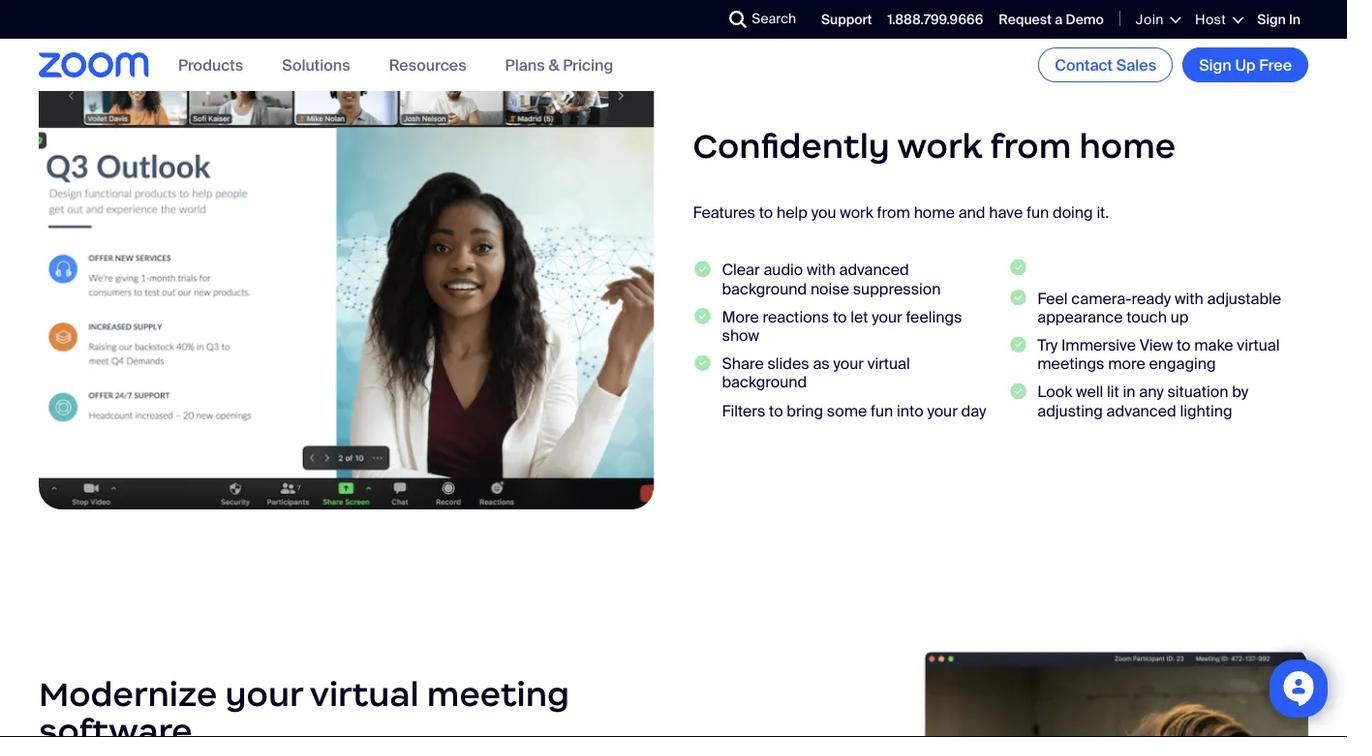 Task type: vqa. For each thing, say whether or not it's contained in the screenshot.
customers
no



Task type: describe. For each thing, give the bounding box(es) containing it.
0 vertical spatial fun
[[1027, 203, 1050, 223]]

virtual inside the try immersive view to make virtual meetings more engaging
[[1238, 335, 1280, 355]]

your inside modernize your virtual meeting software
[[225, 673, 303, 716]]

advanced inside look well lit in any situation by adjusting advanced lighting
[[1107, 401, 1177, 421]]

immersive
[[1062, 335, 1136, 355]]

join
[[1136, 11, 1164, 29]]

feel camera-ready with adjustable appearance touch up
[[1038, 288, 1282, 327]]

lighting
[[1181, 401, 1233, 421]]

request a demo
[[999, 11, 1104, 29]]

work from home image
[[39, 48, 654, 510]]

share slides as your virtual background
[[722, 354, 910, 393]]

support
[[822, 11, 872, 29]]

more
[[722, 307, 759, 327]]

background inside share slides as your virtual background
[[722, 372, 807, 393]]

help
[[777, 203, 808, 223]]

suppression
[[853, 278, 941, 299]]

plans
[[505, 55, 545, 75]]

try immersive view to make virtual meetings more engaging
[[1038, 335, 1280, 374]]

software
[[39, 711, 193, 737]]

modernize
[[39, 673, 217, 716]]

sign in link
[[1258, 11, 1301, 29]]

doing
[[1053, 203, 1093, 223]]

contact sales
[[1055, 55, 1157, 75]]

confidently
[[693, 125, 890, 167]]

request
[[999, 11, 1052, 29]]

adjusting
[[1038, 401, 1103, 421]]

bring
[[787, 401, 824, 421]]

look well lit in any situation by adjusting advanced lighting
[[1038, 382, 1249, 421]]

have
[[989, 203, 1023, 223]]

products
[[178, 55, 243, 75]]

lit
[[1107, 382, 1120, 402]]

ready
[[1132, 288, 1172, 308]]

sales
[[1117, 55, 1157, 75]]

view
[[1140, 335, 1173, 355]]

sign up free link
[[1183, 47, 1309, 82]]

make
[[1195, 335, 1234, 355]]

slides
[[768, 354, 810, 374]]

sign in
[[1258, 11, 1301, 29]]

meetings
[[1038, 354, 1105, 374]]

you
[[812, 203, 837, 223]]

engaging
[[1150, 354, 1216, 374]]

contact
[[1055, 55, 1113, 75]]

modernize your virtual meeting software
[[39, 673, 570, 737]]

into
[[897, 401, 924, 421]]

with inside feel camera-ready with adjustable appearance touch up
[[1175, 288, 1204, 308]]

to left help
[[759, 203, 773, 223]]

filters
[[722, 401, 766, 421]]

a
[[1055, 11, 1063, 29]]

free
[[1260, 55, 1292, 75]]

zoom logo image
[[39, 53, 149, 77]]

situation
[[1168, 382, 1229, 402]]

plans & pricing
[[505, 55, 614, 75]]

search image
[[730, 11, 747, 28]]

contact sales link
[[1039, 47, 1173, 82]]

search image
[[730, 11, 747, 28]]

in
[[1289, 11, 1301, 29]]

search
[[752, 10, 796, 28]]

more
[[1109, 354, 1146, 374]]

touch
[[1127, 307, 1167, 327]]

solutions button
[[282, 55, 350, 75]]

day
[[962, 401, 987, 421]]

1.888.799.9666 link
[[888, 11, 984, 29]]

clear audio with advanced background noise suppression
[[722, 260, 941, 299]]

&
[[549, 55, 560, 75]]

your inside more reactions to let your feelings show
[[872, 307, 903, 327]]

1 vertical spatial work
[[840, 203, 874, 223]]

any
[[1140, 382, 1164, 402]]

up
[[1171, 307, 1189, 327]]

adjustable
[[1208, 288, 1282, 308]]



Task type: locate. For each thing, give the bounding box(es) containing it.
well
[[1076, 382, 1104, 402]]

appearance
[[1038, 307, 1123, 327]]

0 horizontal spatial from
[[877, 203, 911, 223]]

work right the you
[[840, 203, 874, 223]]

look
[[1038, 382, 1073, 402]]

plans & pricing link
[[505, 55, 614, 75]]

0 vertical spatial from
[[990, 125, 1072, 167]]

1 vertical spatial home
[[914, 203, 955, 223]]

to left let at the right of the page
[[833, 307, 847, 327]]

1 horizontal spatial advanced
[[1107, 401, 1177, 421]]

features
[[693, 203, 756, 223]]

0 vertical spatial home
[[1080, 125, 1176, 167]]

resources
[[389, 55, 467, 75]]

it.
[[1097, 203, 1110, 223]]

from up have
[[990, 125, 1072, 167]]

request a demo link
[[999, 11, 1104, 29]]

work
[[898, 125, 982, 167], [840, 203, 874, 223]]

1 horizontal spatial sign
[[1258, 11, 1286, 29]]

0 horizontal spatial advanced
[[840, 260, 909, 280]]

to
[[759, 203, 773, 223], [833, 307, 847, 327], [1177, 335, 1191, 355], [769, 401, 783, 421]]

advanced down the more on the right of the page
[[1107, 401, 1177, 421]]

1 vertical spatial background
[[722, 372, 807, 393]]

fun left into
[[871, 401, 894, 421]]

0 horizontal spatial work
[[840, 203, 874, 223]]

sign for sign up free
[[1200, 55, 1232, 75]]

to right view
[[1177, 335, 1191, 355]]

with right audio
[[807, 260, 836, 280]]

in
[[1123, 382, 1136, 402]]

1 vertical spatial fun
[[871, 401, 894, 421]]

virtual inside share slides as your virtual background
[[868, 354, 910, 374]]

solutions
[[282, 55, 350, 75]]

sign left up
[[1200, 55, 1232, 75]]

1 vertical spatial advanced
[[1107, 401, 1177, 421]]

home left the and
[[914, 203, 955, 223]]

features to help you work from home and have fun doing it.
[[693, 203, 1110, 223]]

noise
[[811, 278, 850, 299]]

background
[[722, 278, 807, 299], [722, 372, 807, 393]]

confidently work from home
[[693, 125, 1176, 167]]

1 horizontal spatial fun
[[1027, 203, 1050, 223]]

background up filters
[[722, 372, 807, 393]]

1 horizontal spatial from
[[990, 125, 1072, 167]]

feel
[[1038, 288, 1068, 308]]

0 horizontal spatial fun
[[871, 401, 894, 421]]

1 horizontal spatial home
[[1080, 125, 1176, 167]]

by
[[1233, 382, 1249, 402]]

from
[[990, 125, 1072, 167], [877, 203, 911, 223]]

with
[[807, 260, 836, 280], [1175, 288, 1204, 308]]

1.888.799.9666
[[888, 11, 984, 29]]

0 horizontal spatial virtual
[[310, 673, 419, 716]]

home
[[1080, 125, 1176, 167], [914, 203, 955, 223]]

1 vertical spatial from
[[877, 203, 911, 223]]

advanced
[[840, 260, 909, 280], [1107, 401, 1177, 421]]

with right "ready"
[[1175, 288, 1204, 308]]

background up more
[[722, 278, 807, 299]]

0 vertical spatial with
[[807, 260, 836, 280]]

pricing
[[563, 55, 614, 75]]

background inside clear audio with advanced background noise suppression
[[722, 278, 807, 299]]

2 horizontal spatial virtual
[[1238, 335, 1280, 355]]

as
[[813, 354, 830, 374]]

to inside the try immersive view to make virtual meetings more engaging
[[1177, 335, 1191, 355]]

try
[[1038, 335, 1058, 355]]

reactions
[[763, 307, 830, 327]]

to inside more reactions to let your feelings show
[[833, 307, 847, 327]]

1 vertical spatial with
[[1175, 288, 1204, 308]]

share
[[722, 354, 764, 374]]

show
[[722, 325, 760, 346]]

meeting
[[427, 673, 570, 716]]

work up the and
[[898, 125, 982, 167]]

None search field
[[659, 4, 735, 35]]

more reactions to let your feelings show
[[722, 307, 962, 346]]

sign
[[1258, 11, 1286, 29], [1200, 55, 1232, 75]]

0 vertical spatial sign
[[1258, 11, 1286, 29]]

1 horizontal spatial with
[[1175, 288, 1204, 308]]

your
[[872, 307, 903, 327], [834, 354, 864, 374], [928, 401, 958, 421], [225, 673, 303, 716]]

clear
[[722, 260, 760, 280]]

join button
[[1136, 11, 1180, 29]]

sign left in at the right top of page
[[1258, 11, 1286, 29]]

0 horizontal spatial with
[[807, 260, 836, 280]]

0 horizontal spatial home
[[914, 203, 955, 223]]

audio
[[764, 260, 803, 280]]

1 vertical spatial sign
[[1200, 55, 1232, 75]]

let
[[851, 307, 869, 327]]

virtual
[[1238, 335, 1280, 355], [868, 354, 910, 374], [310, 673, 419, 716]]

1 horizontal spatial virtual
[[868, 354, 910, 374]]

from right the you
[[877, 203, 911, 223]]

advanced inside clear audio with advanced background noise suppression
[[840, 260, 909, 280]]

your inside share slides as your virtual background
[[834, 354, 864, 374]]

fun
[[1027, 203, 1050, 223], [871, 401, 894, 421]]

filters to bring some fun into your day
[[722, 401, 987, 421]]

0 horizontal spatial sign
[[1200, 55, 1232, 75]]

up
[[1236, 55, 1256, 75]]

advanced up let at the right of the page
[[840, 260, 909, 280]]

fun right have
[[1027, 203, 1050, 223]]

0 vertical spatial advanced
[[840, 260, 909, 280]]

home up it.
[[1080, 125, 1176, 167]]

to left bring at the bottom right
[[769, 401, 783, 421]]

demo
[[1066, 11, 1104, 29]]

1 background from the top
[[722, 278, 807, 299]]

camera-
[[1072, 288, 1132, 308]]

0 vertical spatial background
[[722, 278, 807, 299]]

1 horizontal spatial work
[[898, 125, 982, 167]]

sign up free
[[1200, 55, 1292, 75]]

host
[[1195, 11, 1227, 29]]

resources button
[[389, 55, 467, 75]]

products button
[[178, 55, 243, 75]]

sign for sign in
[[1258, 11, 1286, 29]]

some
[[827, 401, 867, 421]]

virtual inside modernize your virtual meeting software
[[310, 673, 419, 716]]

2 background from the top
[[722, 372, 807, 393]]

support link
[[822, 11, 872, 29]]

host button
[[1195, 11, 1242, 29]]

and
[[959, 203, 986, 223]]

feelings
[[906, 307, 962, 327]]

0 vertical spatial work
[[898, 125, 982, 167]]

with inside clear audio with advanced background noise suppression
[[807, 260, 836, 280]]



